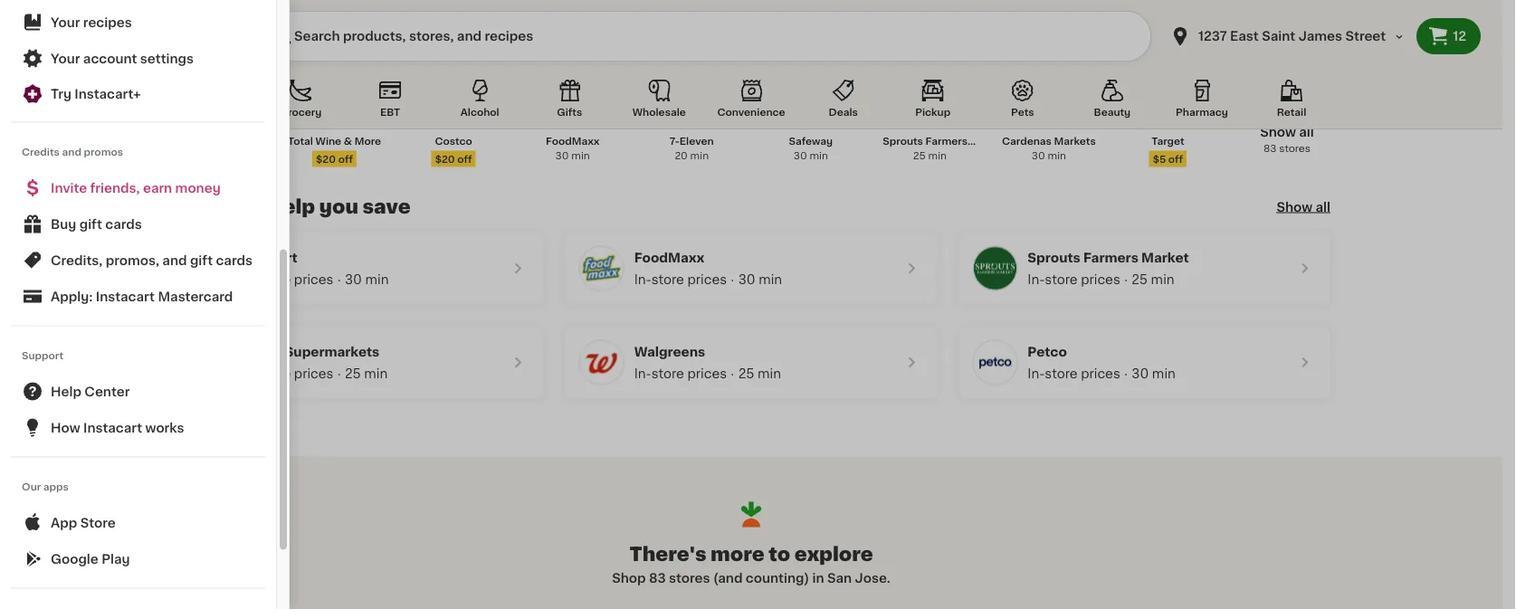 Task type: describe. For each thing, give the bounding box(es) containing it.
app store link
[[11, 505, 265, 541]]

app
[[51, 517, 77, 530]]

in- for sprouts farmers market
[[1028, 273, 1045, 286]]

grocery
[[280, 107, 322, 117]]

jose.
[[855, 572, 891, 585]]

foodmaxx for foodmaxx 30 min
[[546, 137, 600, 147]]

invite friends, earn money link
[[11, 170, 265, 206]]

eleven
[[680, 137, 714, 147]]

prices for walgreens
[[688, 368, 727, 380]]

your for your recipes
[[51, 16, 80, 29]]

apply: instacart mastercard button
[[11, 279, 265, 315]]

off for target $5 off
[[1169, 154, 1184, 164]]

store for walmart
[[258, 273, 291, 286]]

pharmacy button
[[1163, 76, 1241, 129]]

total
[[288, 137, 313, 147]]

in-store prices for foodmaxx
[[634, 273, 727, 286]]

$20 inside costco $20 off
[[435, 154, 455, 164]]

alcohol button
[[441, 76, 519, 129]]

wholesale button
[[620, 76, 698, 129]]

shop
[[612, 572, 646, 585]]

try
[[51, 88, 71, 101]]

in-store prices for sprouts farmers market
[[1028, 273, 1121, 286]]

stores inside show all 83 stores
[[1280, 144, 1311, 154]]

market for sprouts farmers market
[[1142, 252, 1189, 264]]

apply: instacart mastercard
[[51, 291, 233, 303]]

to inside "tab panel"
[[244, 198, 266, 217]]

retail button
[[1253, 76, 1331, 129]]

&
[[344, 137, 352, 147]]

ebt button
[[351, 76, 429, 129]]

grocery button
[[262, 76, 340, 129]]

buy
[[51, 218, 76, 231]]

supermarkets
[[285, 346, 380, 359]]

off for costco $20 off
[[457, 154, 472, 164]]

your account settings link
[[11, 41, 265, 77]]

deals
[[829, 107, 858, 117]]

counting)
[[746, 572, 810, 585]]

help
[[270, 198, 315, 217]]

there's
[[629, 545, 707, 564]]

in-store prices for lucky supermarkets
[[241, 368, 334, 380]]

7-eleven 20 min
[[670, 137, 714, 161]]

money
[[175, 182, 221, 195]]

safeway 30 min
[[789, 137, 833, 161]]

min inside foodmaxx 30 min
[[572, 151, 590, 161]]

convenience
[[717, 107, 786, 117]]

$20 inside total wine & more $20 off
[[316, 154, 336, 164]]

safeway
[[789, 137, 833, 147]]

prices for lucky supermarkets
[[294, 368, 334, 380]]

buy gift cards link
[[11, 206, 265, 243]]

how
[[51, 422, 80, 435]]

pharmacy
[[1176, 107, 1228, 117]]

83 inside show all 83 stores
[[1264, 144, 1277, 154]]

gift inside 'credits, promos, and gift cards' link
[[190, 254, 213, 267]]

instacart image
[[62, 25, 170, 47]]

friends,
[[90, 182, 140, 195]]

more
[[711, 545, 765, 564]]

apply:
[[51, 291, 93, 303]]

walmart
[[241, 252, 298, 264]]

12
[[1453, 30, 1467, 43]]

google play
[[51, 553, 130, 566]]

min inside safeway 30 min
[[810, 151, 828, 161]]

prices for sprouts farmers market
[[1081, 273, 1121, 286]]

show all button
[[1277, 198, 1331, 216]]

store for sprouts farmers market
[[1045, 273, 1078, 286]]

account
[[83, 53, 137, 65]]

petco
[[1028, 346, 1067, 359]]

credits
[[22, 147, 60, 157]]

promos
[[84, 147, 123, 157]]

our
[[22, 482, 41, 492]]

you
[[319, 198, 358, 217]]

san
[[827, 572, 852, 585]]

invite friends, earn money
[[51, 182, 221, 195]]

in
[[813, 572, 824, 585]]

invite
[[51, 182, 87, 195]]

convenience button
[[710, 76, 793, 129]]

more
[[355, 137, 381, 147]]

explore
[[795, 545, 874, 564]]

earn
[[143, 182, 172, 195]]

show all
[[1277, 201, 1331, 214]]

prices for walmart
[[294, 273, 334, 286]]

walgreens
[[634, 346, 706, 359]]

retail
[[1277, 107, 1307, 117]]

prices for foodmaxx
[[688, 273, 727, 286]]

sprouts farmers market 25 min
[[883, 137, 1006, 161]]

all for show all
[[1316, 201, 1331, 214]]

20
[[675, 151, 688, 161]]

shop categories tab list
[[172, 76, 1331, 129]]

cards inside 'link'
[[105, 218, 142, 231]]

settings
[[140, 53, 194, 65]]

our apps
[[22, 482, 69, 492]]

1 horizontal spatial 25 min
[[738, 368, 781, 380]]

recipes
[[83, 16, 132, 29]]

off inside total wine & more $20 off
[[338, 154, 353, 164]]

market for sprouts farmers market 25 min
[[970, 137, 1006, 147]]

in- for petco
[[1028, 368, 1045, 380]]

your recipes link
[[11, 5, 265, 41]]

stores inside 'there's more to explore shop 83 stores (and counting) in san jose.'
[[669, 572, 710, 585]]

0 vertical spatial and
[[62, 147, 81, 157]]

store for foodmaxx
[[652, 273, 684, 286]]

25 for walgreens
[[738, 368, 755, 380]]

lucky
[[241, 346, 282, 359]]

pets button
[[984, 76, 1062, 129]]

credits, promos, and gift cards link
[[11, 243, 265, 279]]

total wine & more $20 off
[[288, 137, 381, 164]]

gifts
[[557, 107, 582, 117]]

costco $20 off
[[435, 137, 472, 164]]

play
[[102, 553, 130, 566]]

how instacart works link
[[11, 410, 265, 446]]



Task type: locate. For each thing, give the bounding box(es) containing it.
1 your from the top
[[51, 16, 80, 29]]

try instacart+
[[51, 88, 141, 101]]

there's more to explore shop 83 stores (and counting) in san jose.
[[612, 545, 891, 585]]

0 horizontal spatial 30 min
[[345, 273, 389, 286]]

sprouts for sprouts farmers market 25 min
[[883, 137, 923, 147]]

markets
[[1054, 137, 1096, 147]]

instacart inside support element
[[83, 422, 142, 435]]

1 horizontal spatial off
[[457, 154, 472, 164]]

1 $20 from the left
[[316, 154, 336, 164]]

1 horizontal spatial foodmaxx
[[634, 252, 705, 264]]

gift inside buy gift cards 'link'
[[79, 218, 102, 231]]

gift up "mastercard"
[[190, 254, 213, 267]]

0 vertical spatial instacart
[[96, 291, 155, 303]]

store down sprouts farmers market
[[1045, 273, 1078, 286]]

show for show all 83 stores
[[1261, 126, 1296, 139]]

0 horizontal spatial farmers
[[926, 137, 968, 147]]

min inside sprouts farmers market 25 min
[[928, 151, 947, 161]]

1 vertical spatial gift
[[190, 254, 213, 267]]

0 vertical spatial foodmaxx
[[546, 137, 600, 147]]

30 min
[[345, 273, 389, 286], [738, 273, 782, 286], [1132, 368, 1176, 380]]

in-store prices
[[241, 273, 334, 286], [634, 273, 727, 286], [1028, 273, 1121, 286], [241, 368, 334, 380], [634, 368, 727, 380], [1028, 368, 1121, 380]]

beauty
[[1094, 107, 1131, 117]]

1 vertical spatial show
[[1277, 201, 1313, 214]]

farmers for sprouts farmers market
[[1084, 252, 1139, 264]]

0 horizontal spatial 25 min
[[345, 368, 388, 380]]

support element
[[11, 374, 265, 446]]

prices
[[294, 273, 334, 286], [688, 273, 727, 286], [1081, 273, 1121, 286], [294, 368, 334, 380], [688, 368, 727, 380], [1081, 368, 1121, 380]]

0 horizontal spatial all
[[1300, 126, 1314, 139]]

sprouts for sprouts farmers market
[[1028, 252, 1081, 264]]

off inside costco $20 off
[[457, 154, 472, 164]]

25 for lucky supermarkets
[[345, 368, 361, 380]]

30 inside safeway 30 min
[[794, 151, 807, 161]]

1 vertical spatial foodmaxx
[[634, 252, 705, 264]]

instacart for apply:
[[96, 291, 155, 303]]

your for your account settings
[[51, 53, 80, 65]]

in- up walgreens
[[634, 273, 652, 286]]

gift right "buy"
[[79, 218, 102, 231]]

beauty button
[[1074, 76, 1152, 129]]

to left help
[[244, 198, 266, 217]]

farmers
[[926, 137, 968, 147], [1084, 252, 1139, 264]]

in- for walgreens
[[634, 368, 652, 380]]

welcome dialog
[[0, 0, 290, 609]]

sprouts inside sprouts farmers market 25 min
[[883, 137, 923, 147]]

in- up petco
[[1028, 273, 1045, 286]]

in- down lucky
[[241, 368, 258, 380]]

all
[[1300, 126, 1314, 139], [1316, 201, 1331, 214]]

alcohol
[[461, 107, 499, 117]]

target $5 off
[[1152, 137, 1185, 164]]

min
[[572, 151, 590, 161], [690, 151, 709, 161], [810, 151, 828, 161], [928, 151, 947, 161], [1048, 151, 1067, 161], [365, 273, 389, 286], [759, 273, 782, 286], [1151, 273, 1175, 286], [364, 368, 388, 380], [758, 368, 781, 380], [1152, 368, 1176, 380]]

0 horizontal spatial 83
[[649, 572, 666, 585]]

0 horizontal spatial $20
[[316, 154, 336, 164]]

store down petco
[[1045, 368, 1078, 380]]

0 vertical spatial all
[[1300, 126, 1314, 139]]

0 vertical spatial stores
[[1280, 144, 1311, 154]]

12 button
[[1417, 18, 1481, 54]]

in- down walmart
[[241, 273, 258, 286]]

25 min for farmers
[[1132, 273, 1175, 286]]

store up walgreens
[[652, 273, 684, 286]]

1 horizontal spatial 30 min
[[738, 273, 782, 286]]

1 vertical spatial and
[[162, 254, 187, 267]]

stores
[[172, 198, 240, 217]]

1 horizontal spatial gift
[[190, 254, 213, 267]]

30 min for petco
[[1132, 368, 1176, 380]]

all for show all 83 stores
[[1300, 126, 1314, 139]]

2 horizontal spatial off
[[1169, 154, 1184, 164]]

support
[[22, 351, 64, 361]]

works
[[145, 422, 184, 435]]

help
[[51, 386, 81, 398]]

pickup
[[916, 107, 951, 117]]

your
[[51, 16, 80, 29], [51, 53, 80, 65]]

prices for petco
[[1081, 368, 1121, 380]]

and up "mastercard"
[[162, 254, 187, 267]]

0 horizontal spatial and
[[62, 147, 81, 157]]

$20 down wine
[[316, 154, 336, 164]]

min inside 7-eleven 20 min
[[690, 151, 709, 161]]

2 your from the top
[[51, 53, 80, 65]]

83
[[1264, 144, 1277, 154], [649, 572, 666, 585]]

0 horizontal spatial sprouts
[[883, 137, 923, 147]]

farmers inside sprouts farmers market 25 min
[[926, 137, 968, 147]]

25 for sprouts farmers market
[[1132, 273, 1148, 286]]

store for petco
[[1045, 368, 1078, 380]]

3 off from the left
[[1169, 154, 1184, 164]]

stores to help you save tab panel
[[163, 53, 1340, 399]]

pickup button
[[894, 76, 972, 129]]

instacart for how
[[83, 422, 142, 435]]

1 vertical spatial 83
[[649, 572, 666, 585]]

show down the retail
[[1261, 126, 1296, 139]]

store for walgreens
[[652, 368, 684, 380]]

help center
[[51, 386, 130, 398]]

83 down retail button
[[1264, 144, 1277, 154]]

1 vertical spatial to
[[769, 545, 791, 564]]

your inside your account settings 'link'
[[51, 53, 80, 65]]

buy gift cards
[[51, 218, 142, 231]]

off inside "target $5 off"
[[1169, 154, 1184, 164]]

1 horizontal spatial and
[[162, 254, 187, 267]]

cards
[[105, 218, 142, 231], [216, 254, 253, 267]]

0 horizontal spatial cards
[[105, 218, 142, 231]]

0 vertical spatial sprouts
[[883, 137, 923, 147]]

0 horizontal spatial stores
[[669, 572, 710, 585]]

mastercard
[[158, 291, 233, 303]]

in-store prices down walgreens
[[634, 368, 727, 380]]

foodmaxx 30 min
[[546, 137, 600, 161]]

cardenas
[[1002, 137, 1052, 147]]

in-store prices down sprouts farmers market
[[1028, 273, 1121, 286]]

in- for walmart
[[241, 273, 258, 286]]

sprouts farmers market
[[1028, 252, 1189, 264]]

show for show all
[[1277, 201, 1313, 214]]

help center link
[[11, 374, 265, 410]]

to up counting)
[[769, 545, 791, 564]]

your recipes
[[51, 16, 132, 29]]

stores
[[1280, 144, 1311, 154], [669, 572, 710, 585]]

1 horizontal spatial $20
[[435, 154, 455, 164]]

store down walmart
[[258, 273, 291, 286]]

how instacart works
[[51, 422, 184, 435]]

google
[[51, 553, 98, 566]]

all inside popup button
[[1316, 201, 1331, 214]]

0 vertical spatial your
[[51, 16, 80, 29]]

83 inside 'there's more to explore shop 83 stores (and counting) in san jose.'
[[649, 572, 666, 585]]

7-
[[670, 137, 680, 147]]

farmers for sprouts farmers market 25 min
[[926, 137, 968, 147]]

instacart down the center
[[83, 422, 142, 435]]

1 vertical spatial farmers
[[1084, 252, 1139, 264]]

1 vertical spatial market
[[1142, 252, 1189, 264]]

30 min for walmart
[[345, 273, 389, 286]]

cardenas markets 30 min
[[1002, 137, 1096, 161]]

cards down friends,
[[105, 218, 142, 231]]

25 min for supermarkets
[[345, 368, 388, 380]]

store for lucky supermarkets
[[258, 368, 291, 380]]

cards up "mastercard"
[[216, 254, 253, 267]]

try instacart+ image
[[22, 83, 43, 105]]

(and
[[713, 572, 743, 585]]

sprouts
[[883, 137, 923, 147], [1028, 252, 1081, 264]]

instacart inside button
[[96, 291, 155, 303]]

gifts button
[[531, 76, 609, 129]]

off down costco at left top
[[457, 154, 472, 164]]

0 vertical spatial to
[[244, 198, 266, 217]]

$20
[[316, 154, 336, 164], [435, 154, 455, 164]]

credits and promos element
[[11, 170, 265, 315]]

1 vertical spatial sprouts
[[1028, 252, 1081, 264]]

all inside show all 83 stores
[[1300, 126, 1314, 139]]

30 min for foodmaxx
[[738, 273, 782, 286]]

your left recipes
[[51, 16, 80, 29]]

in-store prices down petco
[[1028, 368, 1121, 380]]

2 $20 from the left
[[435, 154, 455, 164]]

gift
[[79, 218, 102, 231], [190, 254, 213, 267]]

1 horizontal spatial stores
[[1280, 144, 1311, 154]]

target
[[1152, 137, 1185, 147]]

stores to help you save
[[172, 198, 411, 217]]

in-store prices down walmart
[[241, 273, 334, 286]]

our apps element
[[11, 505, 265, 578]]

0 horizontal spatial gift
[[79, 218, 102, 231]]

store down lucky
[[258, 368, 291, 380]]

0 horizontal spatial market
[[970, 137, 1006, 147]]

25 inside sprouts farmers market 25 min
[[913, 151, 926, 161]]

in-store prices for walgreens
[[634, 368, 727, 380]]

and
[[62, 147, 81, 157], [162, 254, 187, 267]]

1 horizontal spatial sprouts
[[1028, 252, 1081, 264]]

lucky supermarkets
[[241, 346, 380, 359]]

store
[[258, 273, 291, 286], [652, 273, 684, 286], [1045, 273, 1078, 286], [258, 368, 291, 380], [652, 368, 684, 380], [1045, 368, 1078, 380]]

25
[[913, 151, 926, 161], [1132, 273, 1148, 286], [345, 368, 361, 380], [738, 368, 755, 380]]

stores down 'there's'
[[669, 572, 710, 585]]

30 inside cardenas markets 30 min
[[1032, 151, 1045, 161]]

1 vertical spatial stores
[[669, 572, 710, 585]]

0 horizontal spatial off
[[338, 154, 353, 164]]

1 horizontal spatial 83
[[1264, 144, 1277, 154]]

show inside popup button
[[1277, 201, 1313, 214]]

ebt
[[380, 107, 400, 117]]

in- down walgreens
[[634, 368, 652, 380]]

in-store prices down lucky supermarkets
[[241, 368, 334, 380]]

wine
[[316, 137, 341, 147]]

1 horizontal spatial market
[[1142, 252, 1189, 264]]

center
[[85, 386, 130, 398]]

0 vertical spatial show
[[1261, 126, 1296, 139]]

apps
[[43, 482, 69, 492]]

to inside 'there's more to explore shop 83 stores (and counting) in san jose.'
[[769, 545, 791, 564]]

show inside show all 83 stores
[[1261, 126, 1296, 139]]

credits and promos
[[22, 147, 123, 157]]

and right credits
[[62, 147, 81, 157]]

0 horizontal spatial foodmaxx
[[546, 137, 600, 147]]

0 vertical spatial market
[[970, 137, 1006, 147]]

off down the & at the left top of the page
[[338, 154, 353, 164]]

1 horizontal spatial farmers
[[1084, 252, 1139, 264]]

credits, promos, and gift cards
[[51, 254, 253, 267]]

stores down the retail
[[1280, 144, 1311, 154]]

1 horizontal spatial cards
[[216, 254, 253, 267]]

2 horizontal spatial 25 min
[[1132, 273, 1175, 286]]

30
[[556, 151, 569, 161], [794, 151, 807, 161], [1032, 151, 1045, 161], [345, 273, 362, 286], [738, 273, 756, 286], [1132, 368, 1149, 380]]

foodmaxx for foodmaxx
[[634, 252, 705, 264]]

1 off from the left
[[338, 154, 353, 164]]

your up try
[[51, 53, 80, 65]]

0 vertical spatial gift
[[79, 218, 102, 231]]

1 horizontal spatial all
[[1316, 201, 1331, 214]]

show all 83 stores
[[1261, 126, 1314, 154]]

in-store prices for petco
[[1028, 368, 1121, 380]]

2 off from the left
[[457, 154, 472, 164]]

show down show all 83 stores
[[1277, 201, 1313, 214]]

30 inside foodmaxx 30 min
[[556, 151, 569, 161]]

0 vertical spatial cards
[[105, 218, 142, 231]]

in- for lucky supermarkets
[[241, 368, 258, 380]]

your inside your recipes link
[[51, 16, 80, 29]]

pets
[[1011, 107, 1034, 117]]

market inside sprouts farmers market 25 min
[[970, 137, 1006, 147]]

83 down 'there's'
[[649, 572, 666, 585]]

1 vertical spatial instacart
[[83, 422, 142, 435]]

$20 down costco at left top
[[435, 154, 455, 164]]

1 vertical spatial cards
[[216, 254, 253, 267]]

min inside cardenas markets 30 min
[[1048, 151, 1067, 161]]

1 horizontal spatial to
[[769, 545, 791, 564]]

off right $5
[[1169, 154, 1184, 164]]

in-store prices for walmart
[[241, 273, 334, 286]]

deals button
[[805, 76, 882, 129]]

credits,
[[51, 254, 103, 267]]

market
[[970, 137, 1006, 147], [1142, 252, 1189, 264]]

instacart down promos,
[[96, 291, 155, 303]]

in-store prices up walgreens
[[634, 273, 727, 286]]

in- down petco
[[1028, 368, 1045, 380]]

1 vertical spatial all
[[1316, 201, 1331, 214]]

try instacart+ link
[[11, 77, 265, 111]]

0 vertical spatial 83
[[1264, 144, 1277, 154]]

2 horizontal spatial 30 min
[[1132, 368, 1176, 380]]

0 horizontal spatial to
[[244, 198, 266, 217]]

0 vertical spatial farmers
[[926, 137, 968, 147]]

1 vertical spatial your
[[51, 53, 80, 65]]

store down walgreens
[[652, 368, 684, 380]]

store
[[80, 517, 116, 530]]

save
[[363, 198, 411, 217]]

$5
[[1153, 154, 1166, 164]]

in- for foodmaxx
[[634, 273, 652, 286]]



Task type: vqa. For each thing, say whether or not it's contained in the screenshot.
Our apps
yes



